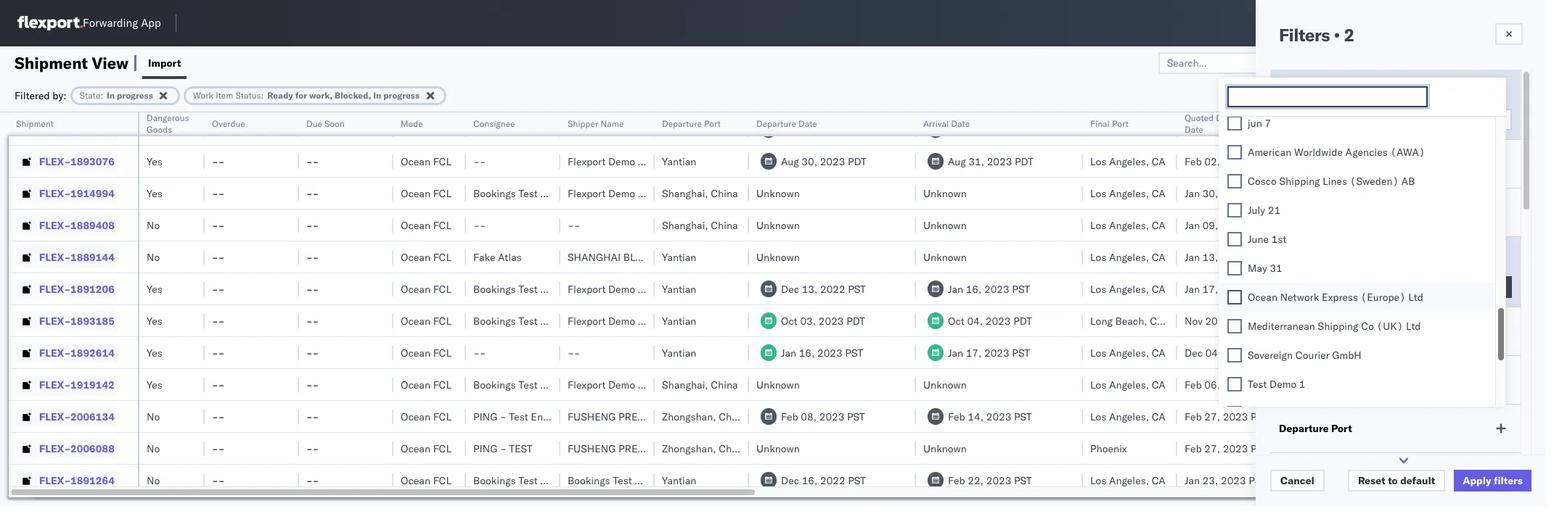 Task type: describe. For each thing, give the bounding box(es) containing it.
ocean fcl for flex-1891264
[[401, 474, 452, 487]]

shipment button
[[9, 115, 123, 130]]

departure date button
[[749, 115, 902, 130]]

consignee for jan 17, 2023 pst
[[540, 283, 589, 296]]

quoted
[[1185, 113, 1214, 123]]

ocean for 1893185
[[401, 315, 430, 328]]

destination for oct 04, 2023 pdt
[[1395, 315, 1449, 328]]

ping for ping - test
[[473, 442, 497, 456]]

feb left '14,'
[[948, 410, 965, 424]]

demo for 1919142
[[608, 379, 635, 392]]

status
[[235, 90, 261, 101]]

by:
[[52, 89, 66, 102]]

reset to default
[[1358, 475, 1435, 488]]

forwarding app link
[[17, 16, 161, 30]]

dangerous
[[147, 113, 189, 123]]

resize handle column header for mode
[[449, 113, 466, 507]]

pst up july
[[1249, 187, 1267, 200]]

pst up aug 31, 2023 pdt
[[1015, 123, 1033, 136]]

flexport for aug
[[568, 155, 606, 168]]

1
[[1299, 378, 1306, 391]]

(awa)
[[1390, 146, 1425, 159]]

1st
[[1272, 233, 1287, 246]]

test
[[509, 442, 532, 456]]

2 : from the left
[[261, 90, 264, 101]]

13, for 2023
[[1203, 251, 1218, 264]]

1 horizontal spatial mode
[[1279, 158, 1306, 171]]

mofu0618318
[[1301, 410, 1375, 423]]

fusheng for ping - test entity
[[568, 410, 616, 424]]

pst up the american
[[1251, 123, 1269, 136]]

jeffrey zhang
[[1490, 283, 1546, 296]]

dec 04, 2023 pst
[[1185, 347, 1270, 360]]

2006088
[[70, 442, 115, 456]]

ocean for 1919142
[[401, 379, 430, 392]]

pst right 08, on the bottom of page
[[847, 410, 865, 424]]

fcl for flex-2006134
[[433, 410, 452, 424]]

0 horizontal spatial in
[[107, 90, 115, 101]]

test for jan 23, 2023 pst
[[518, 474, 538, 487]]

pdt for aug 30, 2023 pdt
[[848, 155, 867, 168]]

departure for departure port button
[[662, 118, 702, 129]]

jan 23, 2023 pst
[[1185, 474, 1267, 487]]

los for flex-1911466
[[1090, 123, 1107, 136]]

31,
[[969, 155, 984, 168]]

feb down the quoted
[[1185, 155, 1202, 168]]

consignee for jan 30, 2023 pst
[[540, 187, 589, 200]]

resize handle column header for dangerous goods
[[187, 113, 205, 507]]

bookings test consignee for oct 03, 2023 pdt
[[473, 315, 589, 328]]

16, for jan
[[799, 347, 815, 360]]

co. for aug
[[676, 155, 690, 168]]

shipper for flex-1919142
[[638, 379, 674, 392]]

due soon
[[306, 118, 345, 129]]

pst up cosco
[[1251, 155, 1269, 168]]

dec for dec 16, 2022 pst
[[781, 474, 799, 487]]

0 vertical spatial gmbh
[[1332, 349, 1362, 362]]

pst down may
[[1249, 283, 1267, 296]]

6 co. from the top
[[676, 379, 690, 392]]

08,
[[801, 410, 817, 424]]

ping - test
[[473, 442, 532, 456]]

filtered by:
[[15, 89, 66, 102]]

bicu1234565, demu1232567
[[1301, 123, 1449, 136]]

los for flex-1891264
[[1090, 474, 1107, 487]]

2 yantian from the top
[[662, 251, 696, 264]]

ca for flex-1914994
[[1152, 187, 1166, 200]]

jeffrey
[[1490, 283, 1520, 296]]

departure date
[[756, 118, 817, 129]]

jan down jan 09, 2023 pst on the top of the page
[[1185, 251, 1200, 264]]

co., for fake atlas
[[678, 251, 699, 264]]

jan down oct 03, 2023 pdt on the right of the page
[[781, 347, 796, 360]]

2022 for 16,
[[820, 474, 845, 487]]

mediterranean shipping co (uk) ltd
[[1248, 320, 1421, 333]]

test for feb 06, 2023 pst
[[518, 379, 538, 392]]

1893185
[[70, 315, 115, 328]]

shipment for shipment
[[16, 118, 54, 129]]

jan up jan 09, 2023 pst on the top of the page
[[1185, 187, 1200, 200]]

dangerous goods button
[[139, 110, 199, 136]]

pst right '14,'
[[1014, 410, 1032, 424]]

flex-1893076 button
[[16, 151, 117, 172]]

china for flex-2006088
[[719, 442, 746, 456]]

flexport for oct
[[568, 315, 606, 328]]

Search... text field
[[1158, 52, 1317, 74]]

arrival
[[923, 118, 949, 129]]

delivery
[[1216, 113, 1248, 123]]

dec 16, 2022 pst
[[781, 474, 866, 487]]

destination for aug 31, 2023 pdt
[[1395, 155, 1449, 168]]

4 resize handle column header from the left
[[376, 113, 393, 507]]

flexport demo shipper co. for jan
[[568, 123, 690, 136]]

pst down feb 08, 2023 pst
[[848, 474, 866, 487]]

bookings test consignee for jan 25, 2023 pst
[[473, 123, 589, 136]]

numbers
[[1301, 124, 1337, 135]]

departure port inside departure port button
[[662, 118, 721, 129]]

pst right 22,
[[1014, 474, 1032, 487]]

reset to default button
[[1348, 470, 1445, 492]]

destination for feb 14, 2023 pst
[[1395, 410, 1449, 424]]

state : in progress
[[80, 90, 153, 101]]

flex-1891206 button
[[16, 279, 117, 299]]

vessel name
[[1279, 374, 1341, 387]]

no for flex-1911466
[[147, 123, 160, 136]]

resize handle column header for shipper name
[[637, 113, 655, 507]]

los angeles, ca for 1914994
[[1090, 187, 1166, 200]]

fcl for flex-1892614
[[433, 347, 452, 360]]

pst left the cancel button
[[1249, 474, 1267, 487]]

flex- for 1889408
[[39, 219, 70, 232]]

ocean fcl for flex-1919142
[[401, 379, 452, 392]]

fcl for flex-1891264
[[433, 474, 452, 487]]

bookings test consignee for dec 16, 2022 pst
[[473, 474, 589, 487]]

work item status : ready for work, blocked, in progress
[[193, 90, 420, 101]]

21
[[1268, 204, 1281, 217]]

reset
[[1358, 475, 1386, 488]]

forwarding app
[[83, 16, 161, 30]]

container numbers button
[[1294, 110, 1373, 136]]

2
[[1344, 24, 1354, 46]]

pdt for oct 04, 2023 pdt
[[1013, 315, 1032, 328]]

shipment for shipment view
[[15, 53, 88, 73]]

los angeles, ca for 2006134
[[1090, 410, 1166, 424]]

1 horizontal spatial 17,
[[1203, 283, 1218, 296]]

6 flexport from the top
[[568, 379, 606, 392]]

long
[[1090, 315, 1113, 328]]

partner
[[1395, 118, 1424, 129]]

gaston
[[1248, 407, 1281, 420]]

0 horizontal spatial jan 16, 2023 pst
[[781, 347, 863, 360]]

exception
[[1419, 56, 1466, 69]]

consignee button
[[466, 115, 546, 130]]

work
[[193, 90, 213, 101]]

arrival date
[[923, 118, 970, 129]]

Search Shipments (/) text field
[[1268, 12, 1408, 34]]

1 horizontal spatial progress
[[383, 90, 420, 101]]

ocean for 2006088
[[401, 442, 430, 456]]

04, for oct
[[967, 315, 983, 328]]

zhongshan, china for ping - test
[[662, 442, 746, 456]]

shanghai
[[568, 251, 621, 264]]

•
[[1334, 24, 1340, 46]]

cosco shipping lines (sweden) ab
[[1248, 175, 1415, 188]]

3 flexport demo shipper co. from the top
[[568, 187, 690, 200]]

1889144
[[70, 251, 115, 264]]

shipper inside button
[[568, 118, 598, 129]]

flex-1889408 button
[[16, 215, 117, 236]]

pst down oct 03, 2023 pdt on the right of the page
[[845, 347, 863, 360]]

1889408
[[70, 219, 115, 232]]

resize handle column header for departure port
[[732, 113, 749, 507]]

los angeles, ca for 1889144
[[1090, 251, 1166, 264]]

ocean for 1891264
[[401, 474, 430, 487]]

1 : from the left
[[100, 90, 103, 101]]

pst up june at the top of the page
[[1249, 219, 1267, 232]]

mode inside button
[[401, 118, 423, 129]]

date inside quoted delivery date
[[1185, 124, 1203, 135]]

shipper name button
[[560, 115, 640, 130]]

jaehyung ch for jan 30, 2023 pst
[[1490, 187, 1546, 200]]

feb up jan 23, 2023 pst
[[1185, 442, 1202, 456]]

for
[[295, 90, 307, 101]]

4 destination from the top
[[1395, 442, 1449, 456]]

14 resize handle column header from the left
[[1465, 113, 1482, 507]]

final port
[[1090, 118, 1129, 129]]

apply
[[1463, 475, 1491, 488]]

los for flex-1891206
[[1090, 283, 1107, 296]]

27, for los angeles, ca
[[1205, 410, 1220, 424]]

work,
[[309, 90, 332, 101]]

1 horizontal spatial in
[[373, 90, 381, 101]]

co., for ping - test
[[675, 442, 695, 456]]

3 flexport from the top
[[568, 187, 606, 200]]

american worldwide agencies (awa)
[[1248, 146, 1425, 159]]

30, for aug
[[802, 155, 817, 168]]

2022 for 13,
[[820, 283, 845, 296]]

demo for 1914994
[[608, 187, 635, 200]]

shanghai, for feb 06, 2023 pst
[[662, 379, 708, 392]]

(europe)
[[1361, 291, 1406, 304]]

aug 31, 2023 pdt
[[948, 155, 1034, 168]]

fcl for flex-1889144
[[433, 251, 452, 264]]

name right 1
[[1313, 374, 1341, 387]]

0 vertical spatial jan 17, 2023 pst
[[1185, 283, 1267, 296]]

customs
[[1312, 407, 1353, 420]]

feb left delivery
[[1185, 123, 1202, 136]]

fcl for flex-1914994
[[433, 187, 452, 200]]

30, for jan
[[1203, 187, 1218, 200]]

los angeles, ca for 1892614
[[1090, 347, 1166, 360]]

pst up gaston
[[1251, 379, 1269, 392]]

file exception
[[1399, 56, 1466, 69]]

co. for jan
[[676, 123, 690, 136]]

jun 7
[[1248, 117, 1271, 130]]

lines
[[1323, 175, 1347, 188]]

angeles, for flex-1891206
[[1109, 283, 1149, 296]]

may 31
[[1248, 262, 1282, 275]]

zhang
[[1523, 283, 1546, 296]]

jan up nov
[[1185, 283, 1200, 296]]

jan left 23,
[[1185, 474, 1200, 487]]

angeles, for flex-1919142
[[1109, 379, 1149, 392]]

los for flex-1889408
[[1090, 219, 1107, 232]]

jan left 25,
[[781, 123, 796, 136]]

23,
[[1203, 474, 1218, 487]]

express
[[1322, 291, 1358, 304]]

los angeles, ca for 1911466
[[1090, 123, 1166, 136]]

final
[[1090, 118, 1110, 129]]

flex-1893185 button
[[16, 311, 117, 331]]

yantian for oct 03, 2023 pdt
[[662, 315, 696, 328]]

fake atlas
[[473, 251, 522, 264]]

date for departure date
[[798, 118, 817, 129]]

shipper for flex-1893076
[[638, 155, 674, 168]]

filters • 2
[[1279, 24, 1354, 46]]

2 horizontal spatial port
[[1331, 422, 1352, 436]]

(sweden)
[[1350, 175, 1399, 188]]

test demo 1
[[1248, 378, 1306, 391]]

ca for flex-1891206
[[1152, 283, 1166, 296]]

destination for feb 22, 2023 pst
[[1395, 474, 1449, 487]]

4 delivery from the top
[[1451, 442, 1487, 456]]

0 vertical spatial ltd
[[701, 251, 719, 264]]

quoted delivery date button
[[1177, 110, 1279, 136]]

pdt for oct 03, 2023 pdt
[[846, 315, 865, 328]]

flexport for dec
[[568, 283, 606, 296]]

pst down gaston
[[1251, 442, 1269, 456]]

shanghai, for jan 30, 2023 pst
[[662, 187, 708, 200]]

consignee name
[[1279, 325, 1361, 338]]

ocean for 1893076
[[401, 155, 430, 168]]

1919142
[[70, 379, 115, 392]]

1891264
[[70, 474, 115, 487]]

flex-2006088
[[39, 442, 115, 456]]

bookings for flex-1891206
[[473, 283, 516, 296]]

bluetech
[[623, 251, 675, 264]]

file
[[1399, 56, 1416, 69]]

flex-1889144 button
[[16, 247, 117, 267]]

feb 27, 2023 pst for phoenix
[[1185, 442, 1269, 456]]

feb left 08, on the bottom of page
[[781, 410, 798, 424]]

flex- for 1892614
[[39, 347, 70, 360]]

6 flexport demo shipper co. from the top
[[568, 379, 690, 392]]

1891206
[[70, 283, 115, 296]]

1893076
[[70, 155, 115, 168]]



Task type: vqa. For each thing, say whether or not it's contained in the screenshot.


Task type: locate. For each thing, give the bounding box(es) containing it.
flex- inside "button"
[[39, 123, 70, 136]]

: left ready
[[261, 90, 264, 101]]

port right ningbo
[[704, 118, 721, 129]]

5 flexport demo shipper co. from the top
[[568, 315, 690, 328]]

1 precision from the top
[[618, 410, 672, 424]]

1 horizontal spatial aug
[[948, 155, 966, 168]]

13, down 09,
[[1203, 251, 1218, 264]]

ping up ping - test on the left
[[473, 410, 497, 424]]

1 feb 27, 2023 pst from the top
[[1185, 410, 1269, 424]]

1 vertical spatial zhongshan,
[[662, 442, 716, 456]]

2 ping from the top
[[473, 442, 497, 456]]

30, down 25,
[[802, 155, 817, 168]]

0 vertical spatial zhongshan,
[[662, 410, 716, 424]]

ltd
[[1409, 291, 1423, 304], [1406, 320, 1421, 333]]

3 destination from the top
[[1395, 410, 1449, 424]]

jan up the oct 04, 2023 pdt
[[948, 283, 963, 296]]

0 vertical spatial jan 16, 2023 pst
[[948, 283, 1030, 296]]

consignee for feb 06, 2023 pst
[[540, 379, 589, 392]]

5 los from the top
[[1090, 251, 1107, 264]]

16, down 08, on the bottom of page
[[802, 474, 818, 487]]

10 ocean fcl from the top
[[401, 410, 452, 424]]

flex- for 1891206
[[39, 283, 70, 296]]

flex- up flex-1889408 button
[[39, 187, 70, 200]]

2 02, from the top
[[1205, 155, 1220, 168]]

2 bookings test consignee from the top
[[473, 187, 589, 200]]

16,
[[966, 283, 982, 296], [799, 347, 815, 360], [802, 474, 818, 487]]

oct 04, 2023 pdt
[[948, 315, 1032, 328]]

6 ca from the top
[[1152, 283, 1166, 296]]

6 yantian from the top
[[662, 474, 696, 487]]

los angeles, ca
[[1090, 123, 1166, 136], [1090, 155, 1166, 168], [1090, 187, 1166, 200], [1090, 219, 1166, 232], [1090, 251, 1166, 264], [1090, 283, 1166, 296], [1090, 347, 1166, 360], [1090, 379, 1166, 392], [1090, 410, 1166, 424], [1090, 474, 1166, 487]]

8 fcl from the top
[[433, 347, 452, 360]]

1 ca from the top
[[1152, 123, 1166, 136]]

jan left 09,
[[1185, 219, 1200, 232]]

1 vertical spatial ltd
[[1406, 320, 1421, 333]]

1 vertical spatial feb 27, 2023 pst
[[1185, 442, 1269, 456]]

0 vertical spatial 27,
[[1205, 410, 1220, 424]]

1 vertical spatial precision
[[618, 442, 672, 456]]

yes right 1892614
[[147, 347, 162, 360]]

6 fcl from the top
[[433, 283, 452, 296]]

2 jaehyung ch from the top
[[1490, 379, 1546, 392]]

sovereign
[[1248, 349, 1293, 362]]

feb 27, 2023 pst up jan 23, 2023 pst
[[1185, 442, 1269, 456]]

vessel
[[1279, 374, 1310, 387]]

6 los from the top
[[1090, 283, 1107, 296]]

shipping down express
[[1318, 320, 1359, 333]]

aug down 25,
[[781, 155, 799, 168]]

0 horizontal spatial :
[[100, 90, 103, 101]]

flexport for jan
[[568, 123, 606, 136]]

4 yes from the top
[[147, 315, 162, 328]]

agencies
[[1346, 146, 1388, 159]]

ocean for 1891206
[[401, 283, 430, 296]]

name inside button
[[601, 118, 624, 129]]

4 destination delivery from the top
[[1395, 442, 1487, 456]]

yantian for dec 13, 2022 pst
[[662, 283, 696, 296]]

test for nov 20, 2023 pst
[[518, 315, 538, 328]]

shipper name inside button
[[568, 118, 624, 129]]

ocean fcl for flex-1893185
[[401, 315, 452, 328]]

6 angeles, from the top
[[1109, 283, 1149, 296]]

bookings test consignee
[[473, 123, 589, 136], [473, 187, 589, 200], [473, 283, 589, 296], [473, 315, 589, 328], [473, 379, 589, 392], [473, 474, 589, 487]]

0 horizontal spatial state
[[80, 90, 100, 101]]

30,
[[802, 155, 817, 168], [1203, 187, 1218, 200]]

5 ca from the top
[[1152, 251, 1166, 264]]

1892614
[[70, 347, 115, 360]]

1 vertical spatial gmbh
[[1356, 407, 1385, 420]]

4 flexport from the top
[[568, 283, 606, 296]]

yantian
[[662, 155, 696, 168], [662, 251, 696, 264], [662, 283, 696, 296], [662, 315, 696, 328], [662, 347, 696, 360], [662, 474, 696, 487]]

departure for departure date button in the top of the page
[[756, 118, 796, 129]]

dec down nov
[[1185, 347, 1203, 360]]

2 shanghai, china from the top
[[662, 219, 738, 232]]

yes for flex-1893076
[[147, 155, 162, 168]]

1 vertical spatial co.,
[[675, 410, 695, 424]]

feb down the feb 06, 2023 pst
[[1185, 410, 1202, 424]]

2 vertical spatial shanghai, china
[[662, 379, 738, 392]]

0 horizontal spatial shipper name
[[568, 118, 624, 129]]

12 resize handle column header from the left
[[1276, 113, 1294, 507]]

1 zhongshan, china from the top
[[662, 410, 746, 424]]

1 oct from the left
[[781, 315, 798, 328]]

ca for flex-1919142
[[1152, 379, 1166, 392]]

flex- for 1893076
[[39, 155, 70, 168]]

1 horizontal spatial 30,
[[1203, 187, 1218, 200]]

1 vertical spatial 04,
[[1205, 347, 1221, 360]]

resize handle column header
[[120, 113, 138, 507], [187, 113, 205, 507], [282, 113, 299, 507], [376, 113, 393, 507], [449, 113, 466, 507], [543, 113, 560, 507], [637, 113, 655, 507], [732, 113, 749, 507], [899, 113, 916, 507], [1066, 113, 1083, 507], [1160, 113, 1177, 507], [1276, 113, 1294, 507], [1370, 113, 1388, 507], [1465, 113, 1482, 507]]

fcl for flex-1893076
[[433, 155, 452, 168]]

flex- inside button
[[39, 315, 70, 328]]

dec down feb 08, 2023 pst
[[781, 474, 799, 487]]

no for flex-1889408
[[147, 219, 160, 232]]

june
[[1248, 233, 1269, 246]]

flex-2006134 button
[[16, 407, 117, 427]]

3 co. from the top
[[676, 187, 690, 200]]

ocean for 1889144
[[401, 251, 430, 264]]

9 angeles, from the top
[[1109, 410, 1149, 424]]

02,
[[1205, 123, 1220, 136], [1205, 155, 1220, 168]]

name up ocean network express (europe) ltd
[[1319, 255, 1348, 268]]

dec for dec 13, 2022 pst
[[781, 283, 799, 296]]

ping left the test
[[473, 442, 497, 456]]

flex- down flex-1893185 button
[[39, 347, 70, 360]]

goods
[[147, 124, 172, 135]]

shanghai,
[[662, 187, 708, 200], [662, 219, 708, 232], [662, 379, 708, 392]]

port down customs on the right of the page
[[1331, 422, 1352, 436]]

1 horizontal spatial 03,
[[969, 123, 985, 136]]

flex- up flex-1893185 button
[[39, 283, 70, 296]]

2 no from the top
[[147, 219, 160, 232]]

4 co. from the top
[[676, 283, 690, 296]]

shipment
[[15, 53, 88, 73], [16, 118, 54, 129]]

None checkbox
[[1227, 116, 1242, 131], [1227, 174, 1242, 189], [1227, 203, 1242, 218], [1227, 232, 1242, 247], [1227, 290, 1242, 305], [1227, 348, 1242, 363], [1227, 116, 1242, 131], [1227, 174, 1242, 189], [1227, 203, 1242, 218], [1227, 232, 1242, 247], [1227, 290, 1242, 305], [1227, 348, 1242, 363]]

yes right 1914994
[[147, 187, 162, 200]]

ch for jan 30, 2023 pst
[[1535, 187, 1546, 200]]

california
[[1150, 315, 1195, 328]]

9 ca from the top
[[1152, 410, 1166, 424]]

7 resize handle column header from the left
[[637, 113, 655, 507]]

1 shanghai, from the top
[[662, 187, 708, 200]]

0 vertical spatial precision
[[618, 410, 672, 424]]

name right client
[[1311, 206, 1339, 219]]

jun
[[1248, 117, 1262, 130]]

in right 7
[[1295, 113, 1304, 126]]

1 aug from the left
[[781, 155, 799, 168]]

0 horizontal spatial mode
[[401, 118, 423, 129]]

gaston schul customs gmbh
[[1248, 407, 1385, 420]]

filters
[[1279, 24, 1330, 46]]

may
[[1248, 262, 1267, 275]]

2 horizontal spatial departure
[[1279, 422, 1329, 436]]

feb 06, 2023 pst
[[1185, 379, 1269, 392]]

1 fusheng precision co., ltd from the top
[[568, 410, 716, 424]]

2 yes from the top
[[147, 187, 162, 200]]

flex-1891206
[[39, 283, 115, 296]]

27, up 23,
[[1205, 442, 1220, 456]]

cancel
[[1280, 475, 1314, 488]]

22,
[[968, 474, 984, 487]]

flex- up flex-1892614 button
[[39, 315, 70, 328]]

courier
[[1296, 349, 1330, 362]]

client
[[1279, 206, 1308, 219]]

0 vertical spatial departure port
[[662, 118, 721, 129]]

03, for mar
[[969, 123, 985, 136]]

1 vertical spatial jaehyung ch
[[1490, 379, 1546, 392]]

bookings for flex-1911466
[[473, 123, 516, 136]]

0 vertical spatial ltd
[[1409, 291, 1423, 304]]

los for flex-1892614
[[1090, 347, 1107, 360]]

11 ocean fcl from the top
[[401, 442, 452, 456]]

flex- down flex-1914994 button
[[39, 219, 70, 232]]

pst down test demo 1
[[1251, 410, 1269, 424]]

0 vertical spatial 04,
[[967, 315, 983, 328]]

angeles, for flex-1889408
[[1109, 219, 1149, 232]]

flex- for 1893185
[[39, 315, 70, 328]]

state
[[1279, 87, 1305, 100], [80, 90, 100, 101]]

los angeles, ca for 1889408
[[1090, 219, 1166, 232]]

yes
[[147, 155, 162, 168], [147, 187, 162, 200], [147, 283, 162, 296], [147, 315, 162, 328], [147, 347, 162, 360], [147, 379, 162, 392]]

1 vertical spatial departure port
[[1279, 422, 1352, 436]]

no right 1889144
[[147, 251, 160, 264]]

resize handle column header for arrival date
[[1066, 113, 1083, 507]]

2 horizontal spatial progress
[[1307, 113, 1349, 126]]

co., for ping - test entity
[[675, 410, 695, 424]]

2 los angeles, ca from the top
[[1090, 155, 1166, 168]]

0 vertical spatial shipping
[[1279, 175, 1320, 188]]

feb 14, 2023 pst
[[948, 410, 1032, 424]]

0 horizontal spatial 04,
[[967, 315, 983, 328]]

1 ping from the top
[[473, 410, 497, 424]]

0 vertical spatial 17,
[[1203, 283, 1218, 296]]

-
[[212, 91, 218, 104], [218, 91, 225, 104], [306, 91, 313, 104], [313, 91, 319, 104], [212, 123, 218, 136], [218, 123, 225, 136], [306, 123, 313, 136], [313, 123, 319, 136], [212, 155, 218, 168], [218, 155, 225, 168], [306, 155, 313, 168], [313, 155, 319, 168], [473, 155, 480, 168], [480, 155, 486, 168], [212, 187, 218, 200], [218, 187, 225, 200], [306, 187, 313, 200], [313, 187, 319, 200], [212, 219, 218, 232], [218, 219, 225, 232], [306, 219, 313, 232], [313, 219, 319, 232], [473, 219, 480, 232], [480, 219, 486, 232], [568, 219, 574, 232], [574, 219, 580, 232], [212, 251, 218, 264], [218, 251, 225, 264], [306, 251, 313, 264], [313, 251, 319, 264], [212, 283, 218, 296], [218, 283, 225, 296], [306, 283, 313, 296], [313, 283, 319, 296], [212, 315, 218, 328], [218, 315, 225, 328], [306, 315, 313, 328], [313, 315, 319, 328], [212, 347, 218, 360], [218, 347, 225, 360], [306, 347, 313, 360], [313, 347, 319, 360], [473, 347, 480, 360], [480, 347, 486, 360], [568, 347, 574, 360], [574, 347, 580, 360], [212, 379, 218, 392], [218, 379, 225, 392], [306, 379, 313, 392], [313, 379, 319, 392], [212, 410, 218, 424], [218, 410, 225, 424], [306, 410, 313, 424], [313, 410, 319, 424], [500, 410, 506, 424], [212, 442, 218, 456], [218, 442, 225, 456], [306, 442, 313, 456], [313, 442, 319, 456], [500, 442, 506, 456], [212, 474, 218, 487], [218, 474, 225, 487], [306, 474, 313, 487], [313, 474, 319, 487]]

13,
[[1203, 251, 1218, 264], [802, 283, 818, 296]]

1 yantian from the top
[[662, 155, 696, 168]]

1 horizontal spatial jan 16, 2023 pst
[[948, 283, 1030, 296]]

1 vertical spatial fusheng precision co., ltd
[[568, 442, 716, 456]]

test
[[518, 123, 538, 136], [518, 187, 538, 200], [518, 283, 538, 296], [518, 315, 538, 328], [1248, 378, 1267, 391], [518, 379, 538, 392], [509, 410, 528, 424], [518, 474, 538, 487], [613, 474, 632, 487]]

consignee inside button
[[473, 118, 515, 129]]

1 horizontal spatial departure
[[756, 118, 796, 129]]

8 flex- from the top
[[39, 347, 70, 360]]

1 horizontal spatial shipper name
[[1279, 255, 1348, 268]]

jan down the oct 04, 2023 pdt
[[948, 347, 963, 360]]

yes right 1893185
[[147, 315, 162, 328]]

china for flex-2006134
[[719, 410, 746, 424]]

flex- for 1914994
[[39, 187, 70, 200]]

1 vertical spatial 30,
[[1203, 187, 1218, 200]]

jan 16, 2023 pst down oct 03, 2023 pdt on the right of the page
[[781, 347, 863, 360]]

oct for oct 03, 2023 pdt
[[781, 315, 798, 328]]

services
[[1427, 118, 1460, 129]]

0 vertical spatial mode
[[401, 118, 423, 129]]

3 flex- from the top
[[39, 187, 70, 200]]

oct 03, 2023 pdt
[[781, 315, 865, 328]]

flex-1919142
[[39, 379, 115, 392]]

14,
[[968, 410, 984, 424]]

ocean fcl for flex-1911466
[[401, 123, 452, 136]]

4 flexport demo shipper co. from the top
[[568, 283, 690, 296]]

0 vertical spatial dec
[[781, 283, 799, 296]]

yantian for aug 30, 2023 pdt
[[662, 155, 696, 168]]

1 yes from the top
[[147, 155, 162, 168]]

1 horizontal spatial date
[[951, 118, 970, 129]]

in inside button
[[1295, 113, 1304, 126]]

flex- down the flex-2006134 button
[[39, 442, 70, 456]]

5 destination delivery from the top
[[1395, 474, 1487, 487]]

flex- up flex-1914994 button
[[39, 155, 70, 168]]

angeles, for flex-1914994
[[1109, 187, 1149, 200]]

2 precision from the top
[[618, 442, 672, 456]]

1 jaehyung from the top
[[1490, 187, 1532, 200]]

1 vertical spatial ch
[[1535, 379, 1546, 392]]

1 flexport from the top
[[568, 123, 606, 136]]

02, left jun
[[1205, 123, 1220, 136]]

5 fcl from the top
[[433, 251, 452, 264]]

name left ningbo
[[601, 118, 624, 129]]

fcl for flex-1893185
[[433, 315, 452, 328]]

1 bookings test consignee from the top
[[473, 123, 589, 136]]

2 vertical spatial 16,
[[802, 474, 818, 487]]

2 oct from the left
[[948, 315, 965, 328]]

pst down the oct 04, 2023 pdt
[[1012, 347, 1030, 360]]

2 flex- from the top
[[39, 155, 70, 168]]

1 vertical spatial shanghai,
[[662, 219, 708, 232]]

1 vertical spatial mode
[[1279, 158, 1306, 171]]

ltd right (uk)
[[1406, 320, 1421, 333]]

ocean fcl for flex-1914994
[[401, 187, 452, 200]]

0 horizontal spatial departure port
[[662, 118, 721, 129]]

no right 2006088
[[147, 442, 160, 456]]

1 horizontal spatial departure port
[[1279, 422, 1352, 436]]

1 vertical spatial shipper name
[[1279, 255, 1348, 268]]

departure inside button
[[662, 118, 702, 129]]

zhongshan,
[[662, 410, 716, 424], [662, 442, 716, 456]]

0 vertical spatial 30,
[[802, 155, 817, 168]]

zhongshan, china for ping - test entity
[[662, 410, 746, 424]]

yes for flex-1893185
[[147, 315, 162, 328]]

2 vertical spatial dec
[[781, 474, 799, 487]]

4 no from the top
[[147, 410, 160, 424]]

2 vertical spatial co.,
[[675, 442, 695, 456]]

no right '1889408'
[[147, 219, 160, 232]]

los
[[1090, 123, 1107, 136], [1090, 155, 1107, 168], [1090, 187, 1107, 200], [1090, 219, 1107, 232], [1090, 251, 1107, 264], [1090, 283, 1107, 296], [1090, 347, 1107, 360], [1090, 379, 1107, 392], [1090, 410, 1107, 424], [1090, 474, 1107, 487]]

gmbh right customs on the right of the page
[[1356, 407, 1385, 420]]

6 bookings test consignee from the top
[[473, 474, 589, 487]]

yes right 1891206
[[147, 283, 162, 296]]

jaehyung for feb 06, 2023 pst
[[1490, 379, 1532, 392]]

ping - test entity
[[473, 410, 558, 424]]

atlas
[[498, 251, 522, 264]]

2022 up oct 03, 2023 pdt on the right of the page
[[820, 283, 845, 296]]

ca for flex-1889144
[[1152, 251, 1166, 264]]

0 vertical spatial zhongshan, china
[[662, 410, 746, 424]]

1 no from the top
[[147, 123, 160, 136]]

jaehyung ch
[[1490, 187, 1546, 200], [1490, 379, 1546, 392]]

5 flexport from the top
[[568, 315, 606, 328]]

2 jaehyung from the top
[[1490, 379, 1532, 392]]

16, up the oct 04, 2023 pdt
[[966, 283, 982, 296]]

los angeles, ca for 1919142
[[1090, 379, 1166, 392]]

03, down dec 13, 2022 pst
[[800, 315, 816, 328]]

13, up oct 03, 2023 pdt on the right of the page
[[802, 283, 818, 296]]

pst down june at the top of the page
[[1249, 251, 1267, 264]]

03, for oct
[[800, 315, 816, 328]]

1 vertical spatial shanghai, china
[[662, 219, 738, 232]]

3 shanghai, from the top
[[662, 379, 708, 392]]

1 vertical spatial jaehyung
[[1490, 379, 1532, 392]]

flex- down flex-2006088 button
[[39, 474, 70, 487]]

delivery for oct 04, 2023 pdt
[[1451, 315, 1487, 328]]

2 feb 02, 2023 pst from the top
[[1185, 155, 1269, 168]]

8 ocean fcl from the top
[[401, 347, 452, 360]]

precision
[[618, 410, 672, 424], [618, 442, 672, 456]]

ningbo
[[662, 123, 695, 136]]

6 resize handle column header from the left
[[543, 113, 560, 507]]

shipment inside shipment button
[[16, 118, 54, 129]]

20,
[[1205, 315, 1221, 328]]

30, up 09,
[[1203, 187, 1218, 200]]

0 vertical spatial 2022
[[820, 283, 845, 296]]

port inside button
[[704, 118, 721, 129]]

ocean fcl for flex-1889144
[[401, 251, 452, 264]]

3 yes from the top
[[147, 283, 162, 296]]

2 destination from the top
[[1395, 315, 1449, 328]]

shanghai, for jan 09, 2023 pst
[[662, 219, 708, 232]]

6 yes from the top
[[147, 379, 162, 392]]

date right arrival
[[951, 118, 970, 129]]

3 resize handle column header from the left
[[282, 113, 299, 507]]

cosco
[[1248, 175, 1277, 188]]

flex- down flex-1889408 button
[[39, 251, 70, 264]]

ltd right (europe)
[[1409, 291, 1423, 304]]

port right final
[[1112, 118, 1129, 129]]

1 vertical spatial 17,
[[966, 347, 982, 360]]

0 vertical spatial jaehyung
[[1490, 187, 1532, 200]]

ocean fcl for flex-2006134
[[401, 410, 452, 424]]

gmbh down mediterranean shipping co (uk) ltd
[[1332, 349, 1362, 362]]

(uk)
[[1377, 320, 1403, 333]]

2 vertical spatial ltd
[[698, 442, 716, 456]]

resize handle column header for departure date
[[899, 113, 916, 507]]

date inside button
[[798, 118, 817, 129]]

9 fcl from the top
[[433, 379, 452, 392]]

1 flexport demo shipper co. from the top
[[568, 123, 690, 136]]

11 resize handle column header from the left
[[1160, 113, 1177, 507]]

: down view
[[100, 90, 103, 101]]

5 delivery from the top
[[1451, 474, 1487, 487]]

delivery for feb 22, 2023 pst
[[1451, 474, 1487, 487]]

ltd for test
[[698, 410, 716, 424]]

mode
[[401, 118, 423, 129], [1279, 158, 1306, 171]]

1 vertical spatial jan 16, 2023 pst
[[781, 347, 863, 360]]

ready
[[267, 90, 293, 101]]

port for final port button on the right top
[[1112, 118, 1129, 129]]

02, for aug 31, 2023 pdt
[[1205, 155, 1220, 168]]

pst up the oct 04, 2023 pdt
[[1012, 283, 1030, 296]]

state right by:
[[80, 90, 100, 101]]

ltd for ocean network express (europe) ltd
[[1409, 291, 1423, 304]]

9 resize handle column header from the left
[[899, 113, 916, 507]]

nov
[[1185, 315, 1203, 328]]

2 feb 27, 2023 pst from the top
[[1185, 442, 1269, 456]]

2 co. from the top
[[676, 155, 690, 168]]

0 vertical spatial shipment
[[15, 53, 88, 73]]

1914994
[[70, 187, 115, 200]]

1 co. from the top
[[676, 123, 690, 136]]

aug left 31,
[[948, 155, 966, 168]]

0 horizontal spatial aug
[[781, 155, 799, 168]]

ltd for test
[[698, 442, 716, 456]]

los angeles, ca for 1891206
[[1090, 283, 1166, 296]]

1 vertical spatial feb 02, 2023 pst
[[1185, 155, 1269, 168]]

shipping for mediterranean
[[1318, 320, 1359, 333]]

2 zhongshan, china from the top
[[662, 442, 746, 456]]

1 fcl from the top
[[433, 123, 452, 136]]

jan
[[781, 123, 796, 136], [1185, 187, 1200, 200], [1185, 219, 1200, 232], [1185, 251, 1200, 264], [948, 283, 963, 296], [1185, 283, 1200, 296], [781, 347, 796, 360], [948, 347, 963, 360], [1185, 474, 1200, 487]]

in down view
[[107, 90, 115, 101]]

0 vertical spatial shanghai,
[[662, 187, 708, 200]]

destination delivery for feb 22, 2023 pst
[[1395, 474, 1487, 487]]

pst up sovereign at the right
[[1252, 315, 1269, 328]]

17, down the oct 04, 2023 pdt
[[966, 347, 982, 360]]

0 vertical spatial 13,
[[1203, 251, 1218, 264]]

flex-1914994 button
[[16, 183, 117, 204]]

feb left the 06,
[[1185, 379, 1202, 392]]

5 angeles, from the top
[[1109, 251, 1149, 264]]

0 vertical spatial feb 02, 2023 pst
[[1185, 123, 1269, 136]]

2 ch from the top
[[1535, 379, 1546, 392]]

0 vertical spatial ch
[[1535, 187, 1546, 200]]

name left the co
[[1333, 325, 1361, 338]]

1 vertical spatial fusheng
[[568, 442, 616, 456]]

flex- for 1891264
[[39, 474, 70, 487]]

date down the quoted
[[1185, 124, 1203, 135]]

ca for flex-2006134
[[1152, 410, 1166, 424]]

7 angeles, from the top
[[1109, 347, 1149, 360]]

ocean network express (europe) ltd
[[1248, 291, 1423, 304]]

pst up aug 30, 2023 pdt
[[845, 123, 863, 136]]

02, for mar 03, 2023 pst
[[1205, 123, 1220, 136]]

jan 16, 2023 pst up the oct 04, 2023 pdt
[[948, 283, 1030, 296]]

1 vertical spatial 16,
[[799, 347, 815, 360]]

1 vertical spatial 13,
[[802, 283, 818, 296]]

date up aug 30, 2023 pdt
[[798, 118, 817, 129]]

resize handle column header for consignee
[[543, 113, 560, 507]]

network
[[1280, 291, 1319, 304]]

0 horizontal spatial port
[[704, 118, 721, 129]]

8 angeles, from the top
[[1109, 379, 1149, 392]]

5 bookings test consignee from the top
[[473, 379, 589, 392]]

dec 13, 2022 pst
[[781, 283, 866, 296]]

None checkbox
[[1227, 145, 1242, 160], [1227, 261, 1242, 276], [1227, 319, 1242, 334], [1227, 377, 1242, 392], [1227, 407, 1242, 421], [1227, 145, 1242, 160], [1227, 261, 1242, 276], [1227, 319, 1242, 334], [1227, 377, 1242, 392], [1227, 407, 1242, 421]]

state up container
[[1279, 87, 1305, 100]]

0 vertical spatial 03,
[[969, 123, 985, 136]]

ca for flex-1889408
[[1152, 219, 1166, 232]]

jan 25, 2023 pst
[[781, 123, 863, 136]]

state for state : in progress
[[80, 90, 100, 101]]

assignee
[[1490, 118, 1525, 129]]

0 horizontal spatial progress
[[117, 90, 153, 101]]

1 vertical spatial 02,
[[1205, 155, 1220, 168]]

0 horizontal spatial 13,
[[802, 283, 818, 296]]

4 fcl from the top
[[433, 219, 452, 232]]

feb left 22,
[[948, 474, 965, 487]]

0 horizontal spatial 17,
[[966, 347, 982, 360]]

no right 1891264
[[147, 474, 160, 487]]

destination delivery for oct 04, 2023 pdt
[[1395, 315, 1487, 328]]

8 ca from the top
[[1152, 379, 1166, 392]]

0 vertical spatial fusheng
[[568, 410, 616, 424]]

pst down mediterranean
[[1252, 347, 1270, 360]]

overdue
[[212, 118, 245, 129]]

in right blocked,
[[373, 90, 381, 101]]

3 angeles, from the top
[[1109, 187, 1149, 200]]

ca for flex-1893076
[[1152, 155, 1166, 168]]

demo
[[608, 123, 635, 136], [608, 155, 635, 168], [608, 187, 635, 200], [608, 283, 635, 296], [608, 315, 635, 328], [1270, 378, 1297, 391], [608, 379, 635, 392]]

flex-1889408
[[39, 219, 115, 232]]

pst up oct 03, 2023 pdt on the right of the page
[[848, 283, 866, 296]]

02, up jan 30, 2023 pst
[[1205, 155, 1220, 168]]

13, for 2022
[[802, 283, 818, 296]]

yes right 1919142
[[147, 379, 162, 392]]

jan 17, 2023 pst down the oct 04, 2023 pdt
[[948, 347, 1030, 360]]

7 fcl from the top
[[433, 315, 452, 328]]

demo for 1893076
[[608, 155, 635, 168]]

1 vertical spatial 03,
[[800, 315, 816, 328]]

2 flexport demo shipper co. from the top
[[568, 155, 690, 168]]

0 horizontal spatial jan 17, 2023 pst
[[948, 347, 1030, 360]]

flexport demo shipper co. for dec
[[568, 283, 690, 296]]

1 horizontal spatial :
[[261, 90, 264, 101]]

test for feb 02, 2023 pst
[[518, 123, 538, 136]]

1 vertical spatial ltd
[[698, 410, 716, 424]]

0 vertical spatial shanghai, china
[[662, 187, 738, 200]]

5 destination from the top
[[1395, 474, 1449, 487]]

shipment down filtered
[[16, 118, 54, 129]]

10 los angeles, ca from the top
[[1090, 474, 1166, 487]]

flex- for 1919142
[[39, 379, 70, 392]]

departure inside button
[[756, 118, 796, 129]]

0 vertical spatial 02,
[[1205, 123, 1220, 136]]

delivery for aug 31, 2023 pdt
[[1451, 155, 1487, 168]]

feb 02, 2023 pst
[[1185, 123, 1269, 136], [1185, 155, 1269, 168]]

jan 13, 2023 pst
[[1185, 251, 1267, 264]]

0 vertical spatial feb 27, 2023 pst
[[1185, 410, 1269, 424]]

1 horizontal spatial jan 17, 2023 pst
[[1185, 283, 1267, 296]]

flex- for 1911466
[[39, 123, 70, 136]]

3 bookings test consignee from the top
[[473, 283, 589, 296]]

pdt
[[848, 155, 867, 168], [1015, 155, 1034, 168], [846, 315, 865, 328], [1013, 315, 1032, 328]]

container numbers
[[1301, 113, 1340, 135]]

los for flex-1889144
[[1090, 251, 1107, 264]]

0 horizontal spatial departure
[[662, 118, 702, 129]]

worldwide
[[1294, 146, 1343, 159]]

5 flex- from the top
[[39, 251, 70, 264]]

bookings test shipper china
[[568, 474, 700, 487]]

2 angeles, from the top
[[1109, 155, 1149, 168]]

1 vertical spatial ping
[[473, 442, 497, 456]]

ch for feb 06, 2023 pst
[[1535, 379, 1546, 392]]

None text field
[[1233, 91, 1426, 104]]

04, for dec
[[1205, 347, 1221, 360]]

container
[[1301, 113, 1340, 123]]

import
[[148, 56, 181, 69]]

dec for dec 04, 2023 pst
[[1185, 347, 1203, 360]]

1 vertical spatial shipping
[[1318, 320, 1359, 333]]

2 horizontal spatial date
[[1185, 124, 1203, 135]]

port inside button
[[1112, 118, 1129, 129]]

flex- up flex-1893076 "button"
[[39, 123, 70, 136]]

0 horizontal spatial 30,
[[802, 155, 817, 168]]

flex-1911466
[[39, 123, 115, 136]]

progress inside button
[[1307, 113, 1349, 126]]

flex- up flex-2006088 button
[[39, 410, 70, 424]]

fake
[[473, 251, 495, 264]]

1 horizontal spatial port
[[1112, 118, 1129, 129]]

1 ocean fcl from the top
[[401, 123, 452, 136]]

bookings for flex-1893185
[[473, 315, 516, 328]]

2 delivery from the top
[[1451, 315, 1487, 328]]

shipping up client
[[1279, 175, 1320, 188]]

6 ocean fcl from the top
[[401, 283, 452, 296]]

ocean fcl for flex-2006088
[[401, 442, 452, 456]]

1 vertical spatial 27,
[[1205, 442, 1220, 456]]

3 ocean fcl from the top
[[401, 187, 452, 200]]

0 horizontal spatial oct
[[781, 315, 798, 328]]

2 ocean fcl from the top
[[401, 155, 452, 168]]

0 vertical spatial 16,
[[966, 283, 982, 296]]

1 los from the top
[[1090, 123, 1107, 136]]

flex- for 1889144
[[39, 251, 70, 264]]

ocean fcl
[[401, 123, 452, 136], [401, 155, 452, 168], [401, 187, 452, 200], [401, 219, 452, 232], [401, 251, 452, 264], [401, 283, 452, 296], [401, 315, 452, 328], [401, 347, 452, 360], [401, 379, 452, 392], [401, 410, 452, 424], [401, 442, 452, 456], [401, 474, 452, 487]]

pdt for aug 31, 2023 pdt
[[1015, 155, 1034, 168]]

0 vertical spatial jaehyung ch
[[1490, 187, 1546, 200]]

blocked,
[[335, 90, 371, 101]]

flex-2006134
[[39, 410, 115, 424]]

4 ca from the top
[[1152, 219, 1166, 232]]

1 02, from the top
[[1205, 123, 1220, 136]]

1 horizontal spatial state
[[1279, 87, 1305, 100]]

0 horizontal spatial date
[[798, 118, 817, 129]]

4 yantian from the top
[[662, 315, 696, 328]]

flexport. image
[[17, 16, 83, 30]]

destination delivery for feb 14, 2023 pst
[[1395, 410, 1487, 424]]



